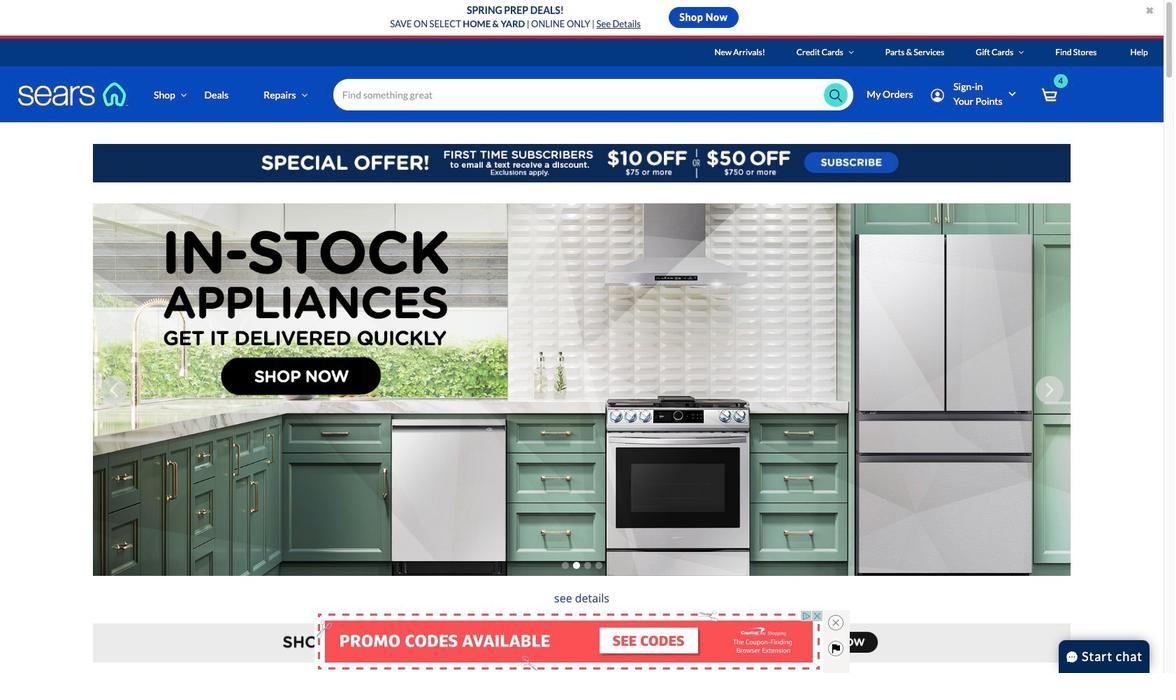 Task type: locate. For each thing, give the bounding box(es) containing it.
banner
[[0, 38, 1174, 143]]

0 vertical spatial angle down image
[[1019, 48, 1024, 57]]

1 vertical spatial angle down image
[[302, 90, 308, 100]]

1 vertical spatial angle down image
[[181, 90, 187, 100]]

1 horizontal spatial angle down image
[[849, 48, 854, 57]]

Search text field
[[333, 79, 854, 111]]

0 vertical spatial angle down image
[[849, 48, 854, 57]]

view cart image
[[1041, 88, 1057, 103]]

0 horizontal spatial angle down image
[[302, 90, 308, 100]]

1 horizontal spatial angle down image
[[1019, 48, 1024, 57]]

angle down image
[[1019, 48, 1024, 57], [302, 90, 308, 100]]

angle down image
[[849, 48, 854, 57], [181, 90, 187, 100]]



Task type: describe. For each thing, give the bounding box(es) containing it.
home image
[[17, 82, 129, 107]]

settings image
[[931, 89, 944, 102]]

advertisement element
[[314, 610, 823, 673]]

0 horizontal spatial angle down image
[[181, 90, 187, 100]]



